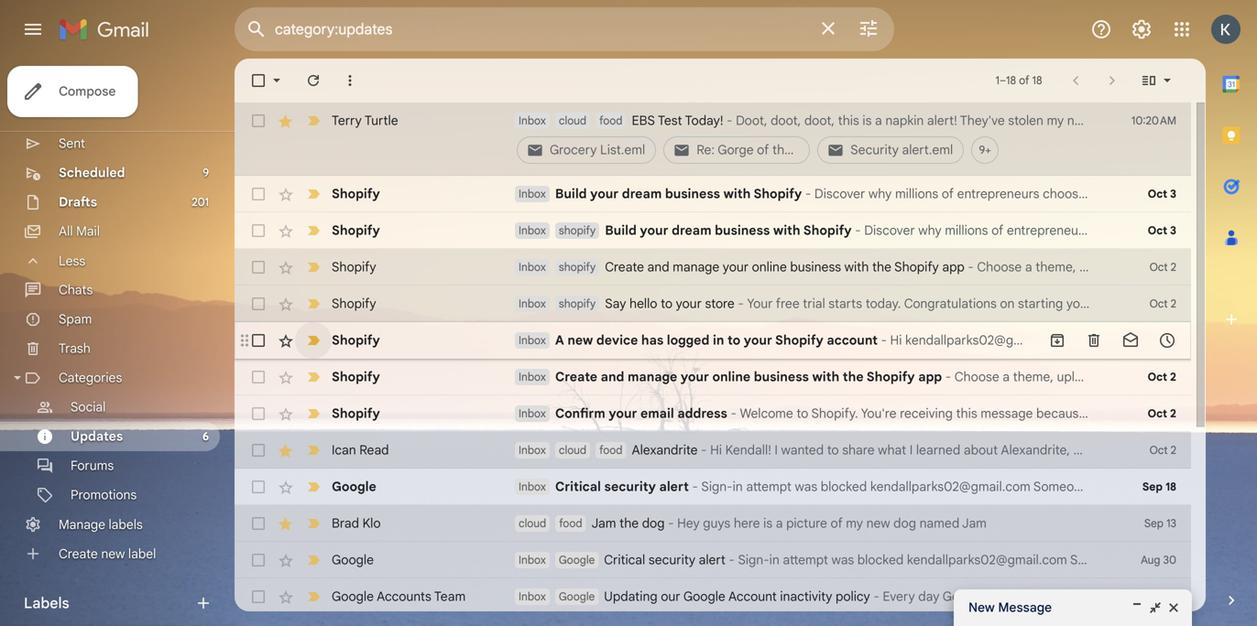 Task type: describe. For each thing, give the bounding box(es) containing it.
inbox inside inbox a new device has logged in to your shopify account -
[[519, 334, 546, 348]]

12 row from the top
[[235, 542, 1191, 579]]

all mail link
[[59, 224, 100, 240]]

refresh image
[[304, 71, 323, 90]]

your up hello
[[640, 223, 668, 239]]

forums link
[[71, 458, 114, 474]]

- down discover
[[855, 223, 861, 239]]

1 horizontal spatial new
[[567, 333, 593, 349]]

millions
[[895, 186, 938, 202]]

- up congratulations
[[968, 259, 974, 275]]

food for alexandrite -
[[599, 444, 623, 458]]

4 ﻿͏ from the left
[[1230, 296, 1230, 312]]

google right our
[[683, 589, 725, 605]]

build your dream business with shopify -
[[605, 223, 864, 239]]

1 horizontal spatial critical
[[604, 552, 645, 569]]

0 vertical spatial manage
[[673, 259, 719, 275]]

3 ﻿͏ from the left
[[1226, 296, 1226, 312]]

ican
[[332, 443, 356, 459]]

starting
[[1018, 296, 1063, 312]]

1 vertical spatial security
[[649, 552, 695, 569]]

re: gorge of the jungle.eml
[[697, 142, 857, 158]]

2 vertical spatial to
[[728, 333, 741, 349]]

12 ﻿͏ from the left
[[1256, 296, 1256, 312]]

spam link
[[59, 312, 92, 328]]

row containing brad klo
[[235, 506, 1191, 542]]

0 vertical spatial security
[[604, 479, 656, 495]]

all mail
[[59, 224, 100, 240]]

a
[[776, 516, 783, 532]]

sep for jam the dog - hey guys here is a picture of my new dog named jam
[[1144, 517, 1164, 531]]

with right journey
[[1142, 296, 1167, 312]]

2 dog from the left
[[893, 516, 916, 532]]

1 horizontal spatial and
[[647, 259, 669, 275]]

3 for build your dream business with shopify -
[[1170, 224, 1176, 238]]

- up updating our google account inactivity policy -
[[729, 552, 735, 569]]

promotions link
[[71, 487, 137, 503]]

10:20 am
[[1131, 114, 1176, 128]]

compose button
[[7, 66, 138, 117]]

brad klo
[[332, 516, 381, 532]]

with up create and manage your online business with the shopify app -
[[773, 223, 800, 239]]

create new label
[[59, 546, 156, 562]]

read
[[359, 443, 389, 459]]

10 row from the top
[[235, 469, 1191, 506]]

google up brad klo
[[332, 479, 376, 495]]

journey
[[1096, 296, 1139, 312]]

create and manage your online business with the shopify app -
[[605, 259, 977, 275]]

1 vertical spatial manage
[[628, 369, 677, 385]]

aug 30
[[1141, 554, 1176, 568]]

account
[[728, 589, 777, 605]]

shopify for build your dream business with shopify -
[[559, 224, 596, 238]]

scheduled link
[[59, 165, 125, 181]]

forums
[[71, 458, 114, 474]]

oct for alexandrite -
[[1150, 444, 1168, 458]]

security
[[850, 142, 899, 158]]

labels
[[24, 595, 69, 613]]

gorge
[[718, 142, 754, 158]]

re:
[[697, 142, 715, 158]]

entrepreneurs
[[957, 186, 1039, 202]]

2 horizontal spatial of
[[942, 186, 954, 202]]

5 row from the top
[[235, 286, 1257, 323]]

my
[[846, 516, 863, 532]]

2 jam from the left
[[962, 516, 987, 532]]

inbox critical security alert -
[[519, 479, 701, 495]]

9+ button
[[979, 141, 991, 159]]

search mail image
[[240, 13, 273, 46]]

2 for -
[[1170, 407, 1176, 421]]

the left jungle.eml
[[772, 142, 792, 158]]

7 row from the top
[[235, 359, 1191, 396]]

shopify for say hello to your store - your free trial starts today. congratulations on starting your journey with shopify. ﻿͏ ﻿͏ ﻿͏ ﻿͏ ﻿͏ ﻿͏ ﻿͏ ﻿͏ ﻿͏ ﻿͏ ﻿͏ ﻿͏ 
[[559, 297, 596, 311]]

- left discover
[[805, 186, 811, 202]]

trial
[[803, 296, 825, 312]]

inbox create and manage your online business with the shopify app -
[[519, 369, 955, 385]]

say hello to your store - your free trial starts today. congratulations on starting your journey with shopify. ﻿͏ ﻿͏ ﻿͏ ﻿͏ ﻿͏ ﻿͏ ﻿͏ ﻿͏ ﻿͏ ﻿͏ ﻿͏ ﻿͏ 
[[605, 296, 1257, 312]]

sent link
[[59, 136, 85, 152]]

email
[[640, 406, 674, 422]]

here
[[734, 516, 760, 532]]

drafts link
[[59, 194, 97, 210]]

toggle split pane mode image
[[1140, 71, 1158, 90]]

1 vertical spatial dream
[[672, 223, 712, 239]]

with down account
[[812, 369, 839, 385]]

alexandrite
[[632, 443, 698, 459]]

label
[[128, 546, 156, 562]]

brad
[[332, 516, 359, 532]]

1 horizontal spatial of
[[831, 516, 843, 532]]

- right account
[[881, 333, 887, 349]]

mail
[[76, 224, 100, 240]]

manage labels link
[[59, 517, 143, 533]]

1 inbox from the top
[[519, 114, 546, 128]]

1 vertical spatial and
[[601, 369, 624, 385]]

your left email
[[609, 406, 637, 422]]

0 vertical spatial alert
[[659, 479, 689, 495]]

- down congratulations
[[945, 369, 951, 385]]

cloud for alexandrite -
[[559, 444, 586, 458]]

2 horizontal spatial to
[[1136, 186, 1148, 202]]

manage labels
[[59, 517, 143, 533]]

alert.eml
[[902, 142, 953, 158]]

0 horizontal spatial build
[[555, 186, 587, 202]]

oct 2 for online
[[1148, 371, 1176, 384]]

inbox inside inbox critical security alert -
[[519, 481, 546, 494]]

grocery
[[550, 142, 597, 158]]

terry turtle
[[332, 113, 398, 129]]

2 vertical spatial cloud
[[519, 517, 546, 531]]

say
[[605, 296, 626, 312]]

oct for inbox confirm your email address -
[[1148, 407, 1167, 421]]

1 dog from the left
[[642, 516, 665, 532]]

9+
[[979, 143, 991, 157]]

aug for updating our google account inactivity policy -
[[1141, 591, 1160, 604]]

create new label link
[[59, 546, 156, 562]]

alexandrite -
[[632, 443, 710, 459]]

inbox build your dream business with shopify - discover why millions of entrepreneurs choose shopify to build their busines
[[519, 186, 1257, 202]]

1 vertical spatial app
[[918, 369, 942, 385]]

your left the store
[[676, 296, 702, 312]]

1 ﻿͏ from the left
[[1220, 296, 1220, 312]]

2 for business
[[1171, 261, 1176, 274]]

your down build your dream business with shopify -
[[723, 259, 749, 275]]

free
[[776, 296, 800, 312]]

inbox inside 'inbox create and manage your online business with the shopify app -'
[[519, 371, 546, 384]]

your down your
[[744, 333, 772, 349]]

clear search image
[[810, 10, 847, 47]]

hey
[[677, 516, 700, 532]]

terry
[[332, 113, 362, 129]]

oct for build your dream business with shopify -
[[1148, 224, 1167, 238]]

13
[[1166, 517, 1176, 531]]

- right today!
[[727, 113, 733, 129]]

business up the trial
[[790, 259, 841, 275]]

their
[[1183, 186, 1210, 202]]

support image
[[1090, 18, 1112, 40]]

row containing terry turtle
[[235, 103, 1191, 176]]

3 row from the top
[[235, 213, 1191, 249]]

in
[[713, 333, 724, 349]]

3 for inbox build your dream business with shopify - discover why millions of entrepreneurs choose shopify to build their busines
[[1170, 187, 1176, 201]]

row containing ican read
[[235, 432, 1191, 469]]

8 ﻿͏ from the left
[[1243, 296, 1243, 312]]

trash
[[59, 341, 91, 357]]

less
[[59, 253, 85, 269]]

ican read
[[332, 443, 389, 459]]

less button
[[0, 246, 220, 276]]

cell inside row
[[515, 112, 1099, 167]]

aug for critical security alert -
[[1141, 554, 1160, 568]]

10 ﻿͏ from the left
[[1249, 296, 1249, 312]]

business down free
[[754, 369, 809, 385]]

6 ﻿͏ from the left
[[1236, 296, 1236, 312]]

3 inbox from the top
[[519, 224, 546, 238]]

oct 3 for build your dream business with shopify -
[[1148, 224, 1176, 238]]

18
[[1166, 481, 1176, 494]]

scheduled
[[59, 165, 125, 181]]

klo
[[362, 516, 381, 532]]

inbox inside inbox build your dream business with shopify - discover why millions of entrepreneurs choose shopify to build their busines
[[519, 187, 546, 201]]

busines
[[1214, 186, 1257, 202]]

shopify.
[[1170, 296, 1216, 312]]

logged
[[667, 333, 710, 349]]

0 vertical spatial dream
[[622, 186, 662, 202]]

11 ﻿͏ from the left
[[1253, 296, 1253, 312]]

your down logged
[[681, 369, 709, 385]]

inbox confirm your email address -
[[519, 406, 740, 422]]

inbox inside inbox confirm your email address -
[[519, 407, 546, 421]]

labels
[[109, 517, 143, 533]]

- right policy
[[873, 589, 879, 605]]



Task type: locate. For each thing, give the bounding box(es) containing it.
discover
[[814, 186, 865, 202]]

updates link
[[71, 429, 123, 445]]

a
[[555, 333, 564, 349]]

1 horizontal spatial jam
[[962, 516, 987, 532]]

create for create new label
[[59, 546, 98, 562]]

policy
[[836, 589, 870, 605]]

security
[[604, 479, 656, 495], [649, 552, 695, 569]]

row containing google accounts team
[[235, 579, 1191, 616]]

toolbar
[[1039, 332, 1186, 350]]

1 shopify from the top
[[559, 224, 596, 238]]

critical down confirm
[[555, 479, 601, 495]]

security down alexandrite
[[604, 479, 656, 495]]

food for ebs test today! -
[[599, 114, 623, 128]]

0 vertical spatial 3
[[1170, 187, 1176, 201]]

choose
[[1043, 186, 1086, 202]]

dog
[[642, 516, 665, 532], [893, 516, 916, 532]]

alert down guys
[[699, 552, 726, 569]]

0 vertical spatial of
[[757, 142, 769, 158]]

inactivity
[[780, 589, 832, 605]]

2 vertical spatial new
[[101, 546, 125, 562]]

-
[[727, 113, 733, 129], [805, 186, 811, 202], [855, 223, 861, 239], [968, 259, 974, 275], [738, 296, 744, 312], [881, 333, 887, 349], [945, 369, 951, 385], [731, 406, 737, 422], [701, 443, 707, 459], [692, 479, 698, 495], [668, 516, 674, 532], [729, 552, 735, 569], [873, 589, 879, 605]]

1 vertical spatial 3
[[1170, 224, 1176, 238]]

business up create and manage your online business with the shopify app -
[[715, 223, 770, 239]]

2 ﻿͏ from the left
[[1223, 296, 1223, 312]]

20
[[1163, 591, 1176, 604]]

0 horizontal spatial to
[[661, 296, 673, 312]]

online up your
[[752, 259, 787, 275]]

None search field
[[235, 7, 894, 51]]

shopify for create and manage your online business with the shopify app -
[[559, 261, 596, 274]]

critical security alert -
[[604, 552, 738, 569]]

turtle
[[365, 113, 398, 129]]

of right gorge
[[757, 142, 769, 158]]

1 vertical spatial food
[[599, 444, 623, 458]]

1 vertical spatial of
[[942, 186, 954, 202]]

create down manage
[[59, 546, 98, 562]]

7 ﻿͏ from the left
[[1239, 296, 1239, 312]]

0 vertical spatial shopify
[[559, 224, 596, 238]]

cloud
[[559, 114, 586, 128], [559, 444, 586, 458], [519, 517, 546, 531]]

2 vertical spatial of
[[831, 516, 843, 532]]

business down "re:"
[[665, 186, 720, 202]]

pop out image
[[1148, 601, 1163, 616]]

main menu image
[[22, 18, 44, 40]]

13 row from the top
[[235, 579, 1191, 616]]

aug left 30 on the bottom right
[[1141, 554, 1160, 568]]

app down say hello to your store - your free trial starts today. congratulations on starting your journey with shopify. ﻿͏ ﻿͏ ﻿͏ ﻿͏ ﻿͏ ﻿͏ ﻿͏ ﻿͏ ﻿͏ ﻿͏ ﻿͏ ﻿͏
[[918, 369, 942, 385]]

cloud for ebs test today! -
[[559, 114, 586, 128]]

8 inbox from the top
[[519, 407, 546, 421]]

create for create and manage your online business with the shopify app -
[[605, 259, 644, 275]]

4 row from the top
[[235, 249, 1191, 286]]

google
[[332, 479, 376, 495], [332, 552, 374, 569], [559, 554, 595, 568], [332, 589, 374, 605], [683, 589, 725, 605], [559, 591, 595, 604]]

0 vertical spatial online
[[752, 259, 787, 275]]

cell containing ebs test today!
[[515, 112, 1099, 167]]

of right millions at the right top
[[942, 186, 954, 202]]

0 horizontal spatial dog
[[642, 516, 665, 532]]

1 vertical spatial shopify
[[559, 261, 596, 274]]

2 inbox from the top
[[519, 187, 546, 201]]

1 oct 3 from the top
[[1148, 187, 1176, 201]]

to
[[1136, 186, 1148, 202], [661, 296, 673, 312], [728, 333, 741, 349]]

0 vertical spatial oct 3
[[1148, 187, 1176, 201]]

and down the device
[[601, 369, 624, 385]]

dog left named
[[893, 516, 916, 532]]

the down account
[[843, 369, 864, 385]]

starts
[[829, 296, 862, 312]]

- left hey on the right bottom of the page
[[668, 516, 674, 532]]

food down inbox critical security alert -
[[559, 517, 582, 531]]

0 horizontal spatial online
[[712, 369, 751, 385]]

cloud up grocery
[[559, 114, 586, 128]]

0 horizontal spatial create
[[59, 546, 98, 562]]

google down brad klo
[[332, 552, 374, 569]]

your left journey
[[1066, 296, 1092, 312]]

with up starts
[[844, 259, 869, 275]]

- down address
[[701, 443, 707, 459]]

categories link
[[59, 370, 122, 386]]

account
[[827, 333, 878, 349]]

sep for inbox critical security alert -
[[1142, 481, 1163, 494]]

today.
[[866, 296, 901, 312]]

more image
[[341, 71, 359, 90]]

1 vertical spatial aug
[[1141, 591, 1160, 604]]

app
[[942, 259, 965, 275], [918, 369, 942, 385]]

with up build your dream business with shopify -
[[723, 186, 751, 202]]

1 aug from the top
[[1141, 554, 1160, 568]]

address
[[677, 406, 727, 422]]

sep left 13
[[1144, 517, 1164, 531]]

google down inbox critical security alert -
[[559, 554, 595, 568]]

and
[[647, 259, 669, 275], [601, 369, 624, 385]]

new inside labels navigation
[[101, 546, 125, 562]]

3 down the build
[[1170, 224, 1176, 238]]

1 vertical spatial cloud
[[559, 444, 586, 458]]

sent
[[59, 136, 85, 152]]

inbox a new device has logged in to your shopify account -
[[519, 333, 890, 349]]

main content containing terry turtle
[[235, 59, 1257, 627]]

9
[[203, 166, 209, 180]]

new right a
[[567, 333, 593, 349]]

12 inbox from the top
[[519, 591, 546, 604]]

named
[[919, 516, 960, 532]]

1 vertical spatial critical
[[604, 552, 645, 569]]

30
[[1163, 554, 1176, 568]]

shopify down grocery
[[559, 224, 596, 238]]

9 ﻿͏ from the left
[[1246, 296, 1246, 312]]

7 inbox from the top
[[519, 371, 546, 384]]

0 horizontal spatial jam
[[591, 516, 616, 532]]

your
[[747, 296, 773, 312]]

11 inbox from the top
[[519, 554, 546, 568]]

to right hello
[[661, 296, 673, 312]]

hello
[[629, 296, 657, 312]]

jam down inbox critical security alert -
[[591, 516, 616, 532]]

accounts
[[377, 589, 431, 605]]

1 horizontal spatial build
[[605, 223, 637, 239]]

1 2 from the top
[[1171, 261, 1176, 274]]

2 aug from the top
[[1141, 591, 1160, 604]]

1 vertical spatial new
[[866, 516, 890, 532]]

- right address
[[731, 406, 737, 422]]

security up our
[[649, 552, 695, 569]]

6 row from the top
[[235, 323, 1191, 359]]

ebs
[[632, 113, 655, 129]]

today!
[[685, 113, 723, 129]]

2 3 from the top
[[1170, 224, 1176, 238]]

jam right named
[[962, 516, 987, 532]]

0 vertical spatial and
[[647, 259, 669, 275]]

row
[[235, 103, 1191, 176], [235, 176, 1257, 213], [235, 213, 1191, 249], [235, 249, 1191, 286], [235, 286, 1257, 323], [235, 323, 1191, 359], [235, 359, 1191, 396], [235, 396, 1191, 432], [235, 432, 1191, 469], [235, 469, 1191, 506], [235, 506, 1191, 542], [235, 542, 1191, 579], [235, 579, 1191, 616]]

4 inbox from the top
[[519, 261, 546, 274]]

0 horizontal spatial new
[[101, 546, 125, 562]]

confirm
[[555, 406, 605, 422]]

trash link
[[59, 341, 91, 357]]

4 2 from the top
[[1170, 407, 1176, 421]]

sep left 18
[[1142, 481, 1163, 494]]

0 horizontal spatial alert
[[659, 479, 689, 495]]

to left the build
[[1136, 186, 1148, 202]]

2 horizontal spatial create
[[605, 259, 644, 275]]

food up list.eml
[[599, 114, 623, 128]]

Search mail text field
[[275, 20, 806, 38]]

1 horizontal spatial to
[[728, 333, 741, 349]]

tab list
[[1206, 59, 1257, 561]]

critical up updating
[[604, 552, 645, 569]]

jam the dog - hey guys here is a picture of my new dog named jam
[[591, 516, 987, 532]]

0 vertical spatial sep
[[1142, 481, 1163, 494]]

shopify
[[559, 224, 596, 238], [559, 261, 596, 274], [559, 297, 596, 311]]

minimize image
[[1130, 601, 1144, 616]]

main content
[[235, 59, 1257, 627]]

oct 3 left 'their'
[[1148, 187, 1176, 201]]

1 vertical spatial sep
[[1144, 517, 1164, 531]]

8 row from the top
[[235, 396, 1191, 432]]

0 vertical spatial build
[[555, 186, 587, 202]]

- left your
[[738, 296, 744, 312]]

your down grocery list.eml
[[590, 186, 619, 202]]

dream down list.eml
[[622, 186, 662, 202]]

shopify left 'say'
[[559, 297, 596, 311]]

None checkbox
[[249, 185, 268, 203], [249, 222, 268, 240], [249, 258, 268, 277], [249, 332, 268, 350], [249, 368, 268, 387], [249, 515, 268, 533], [249, 552, 268, 570], [249, 185, 268, 203], [249, 222, 268, 240], [249, 258, 268, 277], [249, 332, 268, 350], [249, 368, 268, 387], [249, 515, 268, 533], [249, 552, 268, 570]]

1 vertical spatial oct 3
[[1148, 224, 1176, 238]]

shopify up a
[[559, 261, 596, 274]]

close image
[[1166, 601, 1181, 616]]

google accounts team
[[332, 589, 466, 605]]

settings image
[[1131, 18, 1153, 40]]

chats
[[59, 282, 93, 298]]

0 horizontal spatial critical
[[555, 479, 601, 495]]

0 vertical spatial aug
[[1141, 554, 1160, 568]]

0 vertical spatial cloud
[[559, 114, 586, 128]]

advanced search options image
[[850, 10, 887, 47]]

1 horizontal spatial create
[[555, 369, 597, 385]]

aug
[[1141, 554, 1160, 568], [1141, 591, 1160, 604]]

1 row from the top
[[235, 103, 1191, 176]]

2 vertical spatial create
[[59, 546, 98, 562]]

cloud inside cell
[[559, 114, 586, 128]]

oct 2 for business
[[1150, 261, 1176, 274]]

2 vertical spatial food
[[559, 517, 582, 531]]

2 for online
[[1170, 371, 1176, 384]]

cloud down confirm
[[559, 444, 586, 458]]

2 shopify from the top
[[559, 261, 596, 274]]

gmail image
[[59, 11, 159, 48]]

social link
[[71, 399, 106, 416]]

promotions
[[71, 487, 137, 503]]

2 row from the top
[[235, 176, 1257, 213]]

and up hello
[[647, 259, 669, 275]]

build up 'say'
[[605, 223, 637, 239]]

congratulations
[[904, 296, 997, 312]]

3 shopify from the top
[[559, 297, 596, 311]]

0 horizontal spatial dream
[[622, 186, 662, 202]]

6
[[202, 430, 209, 444]]

of left my
[[831, 516, 843, 532]]

3 left 'their'
[[1170, 187, 1176, 201]]

create inside labels navigation
[[59, 546, 98, 562]]

0 vertical spatial app
[[942, 259, 965, 275]]

dream
[[622, 186, 662, 202], [672, 223, 712, 239]]

10 inbox from the top
[[519, 481, 546, 494]]

5 2 from the top
[[1171, 444, 1176, 458]]

new left label
[[101, 546, 125, 562]]

manage down 'has'
[[628, 369, 677, 385]]

aug left 20 at bottom
[[1141, 591, 1160, 604]]

11 row from the top
[[235, 506, 1191, 542]]

2 horizontal spatial new
[[866, 516, 890, 532]]

store
[[705, 296, 735, 312]]

2 vertical spatial shopify
[[559, 297, 596, 311]]

toolbar inside row
[[1039, 332, 1186, 350]]

oct 3 for inbox build your dream business with shopify - discover why millions of entrepreneurs choose shopify to build their busines
[[1148, 187, 1176, 201]]

spam
[[59, 312, 92, 328]]

new right my
[[866, 516, 890, 532]]

dog left hey on the right bottom of the page
[[642, 516, 665, 532]]

dream up the store
[[672, 223, 712, 239]]

manage up the store
[[673, 259, 719, 275]]

1 vertical spatial to
[[661, 296, 673, 312]]

1 vertical spatial build
[[605, 223, 637, 239]]

on
[[1000, 296, 1015, 312]]

oct for create and manage your online business with the shopify app -
[[1150, 261, 1168, 274]]

1 vertical spatial alert
[[699, 552, 726, 569]]

build
[[1152, 186, 1180, 202]]

- up hey on the right bottom of the page
[[692, 479, 698, 495]]

2 oct 3 from the top
[[1148, 224, 1176, 238]]

oct for inbox create and manage your online business with the shopify app -
[[1148, 371, 1167, 384]]

google left updating
[[559, 591, 595, 604]]

None checkbox
[[249, 71, 268, 90], [249, 112, 268, 130], [249, 295, 268, 313], [249, 405, 268, 423], [249, 442, 268, 460], [249, 478, 268, 497], [249, 588, 268, 607], [249, 71, 268, 90], [249, 112, 268, 130], [249, 295, 268, 313], [249, 405, 268, 423], [249, 442, 268, 460], [249, 478, 268, 497], [249, 588, 268, 607]]

labels heading
[[24, 595, 194, 613]]

guys
[[703, 516, 730, 532]]

our
[[661, 589, 680, 605]]

drafts
[[59, 194, 97, 210]]

1 horizontal spatial alert
[[699, 552, 726, 569]]

online down in
[[712, 369, 751, 385]]

2
[[1171, 261, 1176, 274], [1171, 297, 1176, 311], [1170, 371, 1176, 384], [1170, 407, 1176, 421], [1171, 444, 1176, 458]]

team
[[434, 589, 466, 605]]

device
[[596, 333, 638, 349]]

1 vertical spatial create
[[555, 369, 597, 385]]

9 row from the top
[[235, 432, 1191, 469]]

build down grocery
[[555, 186, 587, 202]]

the down inbox critical security alert -
[[619, 516, 639, 532]]

0 vertical spatial to
[[1136, 186, 1148, 202]]

all
[[59, 224, 73, 240]]

jungle.eml
[[794, 142, 857, 158]]

1 vertical spatial online
[[712, 369, 751, 385]]

5 ﻿͏ from the left
[[1233, 296, 1233, 312]]

compose
[[59, 83, 116, 99]]

food up inbox critical security alert -
[[599, 444, 623, 458]]

oct 3 down the build
[[1148, 224, 1176, 238]]

social
[[71, 399, 106, 416]]

to right in
[[728, 333, 741, 349]]

0 horizontal spatial and
[[601, 369, 624, 385]]

google left accounts
[[332, 589, 374, 605]]

cell
[[515, 112, 1099, 167]]

0 vertical spatial critical
[[555, 479, 601, 495]]

ebs test today! -
[[632, 113, 736, 129]]

﻿͏
[[1220, 296, 1220, 312], [1223, 296, 1223, 312], [1226, 296, 1226, 312], [1230, 296, 1230, 312], [1233, 296, 1233, 312], [1236, 296, 1236, 312], [1239, 296, 1239, 312], [1243, 296, 1243, 312], [1246, 296, 1246, 312], [1249, 296, 1249, 312], [1253, 296, 1253, 312], [1256, 296, 1256, 312]]

labels navigation
[[0, 12, 235, 627]]

oct 2 for -
[[1148, 407, 1176, 421]]

oct for inbox build your dream business with shopify - discover why millions of entrepreneurs choose shopify to build their busines
[[1148, 187, 1167, 201]]

grocery list.eml
[[550, 142, 645, 158]]

201
[[192, 196, 209, 209]]

3 2 from the top
[[1170, 371, 1176, 384]]

create up confirm
[[555, 369, 597, 385]]

the up today.
[[872, 259, 891, 275]]

categories
[[59, 370, 122, 386]]

1 jam from the left
[[591, 516, 616, 532]]

alert down "alexandrite -"
[[659, 479, 689, 495]]

1 horizontal spatial dog
[[893, 516, 916, 532]]

5 inbox from the top
[[519, 297, 546, 311]]

create up 'say'
[[605, 259, 644, 275]]

oct 3
[[1148, 187, 1176, 201], [1148, 224, 1176, 238]]

cloud down inbox critical security alert -
[[519, 517, 546, 531]]

app up congratulations
[[942, 259, 965, 275]]

0 vertical spatial create
[[605, 259, 644, 275]]

6 inbox from the top
[[519, 334, 546, 348]]

1 horizontal spatial dream
[[672, 223, 712, 239]]

1 horizontal spatial online
[[752, 259, 787, 275]]

2 2 from the top
[[1171, 297, 1176, 311]]

test
[[658, 113, 682, 129]]

9 inbox from the top
[[519, 444, 546, 458]]

0 vertical spatial new
[[567, 333, 593, 349]]

0 horizontal spatial of
[[757, 142, 769, 158]]

0 vertical spatial food
[[599, 114, 623, 128]]

1 3 from the top
[[1170, 187, 1176, 201]]



Task type: vqa. For each thing, say whether or not it's contained in the screenshot.
Oct related to Build your dream business with Shopify -
yes



